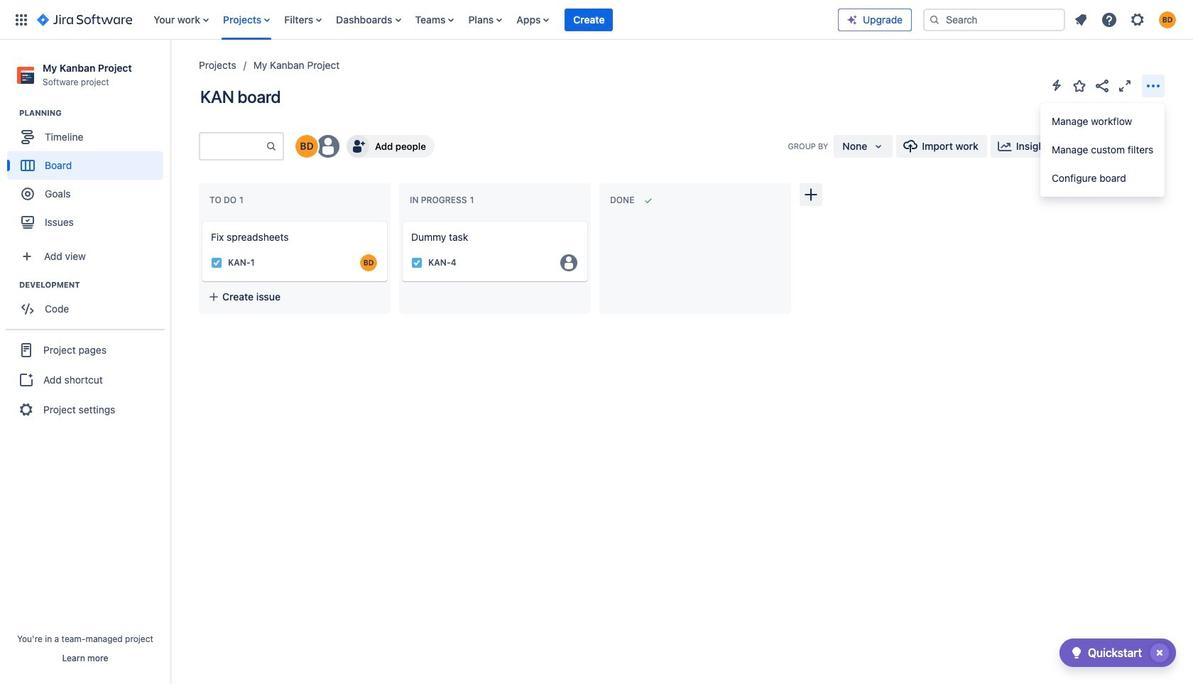 Task type: locate. For each thing, give the bounding box(es) containing it.
None search field
[[924, 8, 1066, 31]]

create issue image
[[193, 212, 210, 229], [393, 212, 410, 229]]

list item
[[565, 0, 614, 39]]

appswitcher icon image
[[13, 11, 30, 28]]

banner
[[0, 0, 1194, 40]]

2 task image from the left
[[411, 257, 423, 269]]

goal image
[[21, 188, 34, 201]]

0 horizontal spatial task image
[[211, 257, 222, 269]]

add people image
[[350, 138, 367, 155]]

more actions image
[[1146, 77, 1163, 94]]

settings image
[[1130, 11, 1147, 28]]

jira software image
[[37, 11, 132, 28], [37, 11, 132, 28]]

1 task image from the left
[[211, 257, 222, 269]]

list
[[147, 0, 839, 39], [1069, 7, 1185, 32]]

heading
[[19, 107, 170, 119], [19, 279, 170, 291]]

create issue image down to do element
[[193, 212, 210, 229]]

import image
[[903, 138, 920, 155]]

automations menu button icon image
[[1049, 77, 1066, 94]]

in progress element
[[410, 195, 477, 206]]

create issue image down in progress "element"
[[393, 212, 410, 229]]

task image
[[211, 257, 222, 269], [411, 257, 423, 269]]

2 heading from the top
[[19, 279, 170, 291]]

0 horizontal spatial list
[[147, 0, 839, 39]]

1 vertical spatial heading
[[19, 279, 170, 291]]

task image down in progress "element"
[[411, 257, 423, 269]]

Search this board text field
[[200, 134, 266, 159]]

task image for in progress "element" "create issue" image
[[411, 257, 423, 269]]

group
[[1041, 103, 1166, 197], [7, 107, 170, 241], [7, 279, 170, 328], [6, 329, 165, 430]]

1 create issue image from the left
[[193, 212, 210, 229]]

task image down to do element
[[211, 257, 222, 269]]

0 vertical spatial heading
[[19, 107, 170, 119]]

sidebar navigation image
[[155, 57, 186, 85]]

0 horizontal spatial create issue image
[[193, 212, 210, 229]]

search image
[[930, 14, 941, 25]]

enter full screen image
[[1117, 77, 1134, 94]]

1 horizontal spatial create issue image
[[393, 212, 410, 229]]

to do element
[[210, 195, 247, 206]]

1 heading from the top
[[19, 107, 170, 119]]

your profile and settings image
[[1160, 11, 1177, 28]]

heading for development image
[[19, 279, 170, 291]]

2 create issue image from the left
[[393, 212, 410, 229]]

heading for the planning image
[[19, 107, 170, 119]]

1 horizontal spatial task image
[[411, 257, 423, 269]]



Task type: describe. For each thing, give the bounding box(es) containing it.
create issue image for to do element
[[193, 212, 210, 229]]

check image
[[1069, 645, 1086, 662]]

dismiss quickstart image
[[1149, 642, 1172, 665]]

help image
[[1102, 11, 1119, 28]]

primary element
[[9, 0, 839, 39]]

task image for to do element "create issue" image
[[211, 257, 222, 269]]

create column image
[[803, 186, 820, 203]]

planning image
[[2, 105, 19, 122]]

create issue image for in progress "element"
[[393, 212, 410, 229]]

development image
[[2, 277, 19, 294]]

star kan board image
[[1072, 77, 1089, 94]]

Search field
[[924, 8, 1066, 31]]

notifications image
[[1073, 11, 1090, 28]]

sidebar element
[[0, 40, 171, 684]]

1 horizontal spatial list
[[1069, 7, 1185, 32]]



Task type: vqa. For each thing, say whether or not it's contained in the screenshot.
'Goal' image
yes



